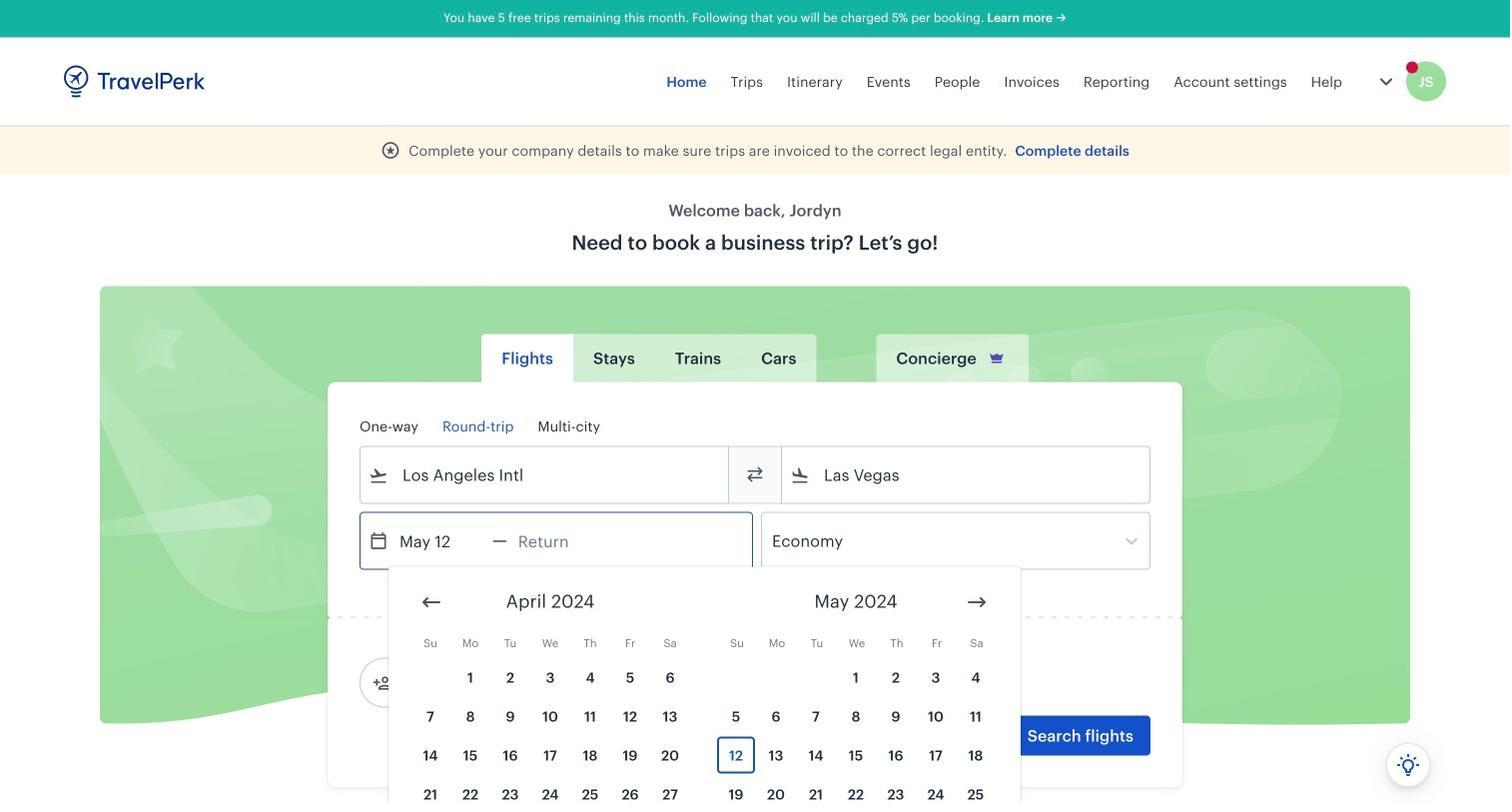 Task type: describe. For each thing, give the bounding box(es) containing it.
Add first traveler search field
[[393, 667, 601, 699]]

move backward to switch to the previous month. image
[[420, 591, 444, 615]]

calendar application
[[389, 567, 1511, 803]]

To search field
[[810, 459, 1124, 491]]



Task type: locate. For each thing, give the bounding box(es) containing it.
move forward to switch to the next month. image
[[965, 591, 989, 615]]

Return text field
[[507, 513, 611, 569]]

Depart text field
[[389, 513, 493, 569]]

From search field
[[389, 459, 702, 491]]



